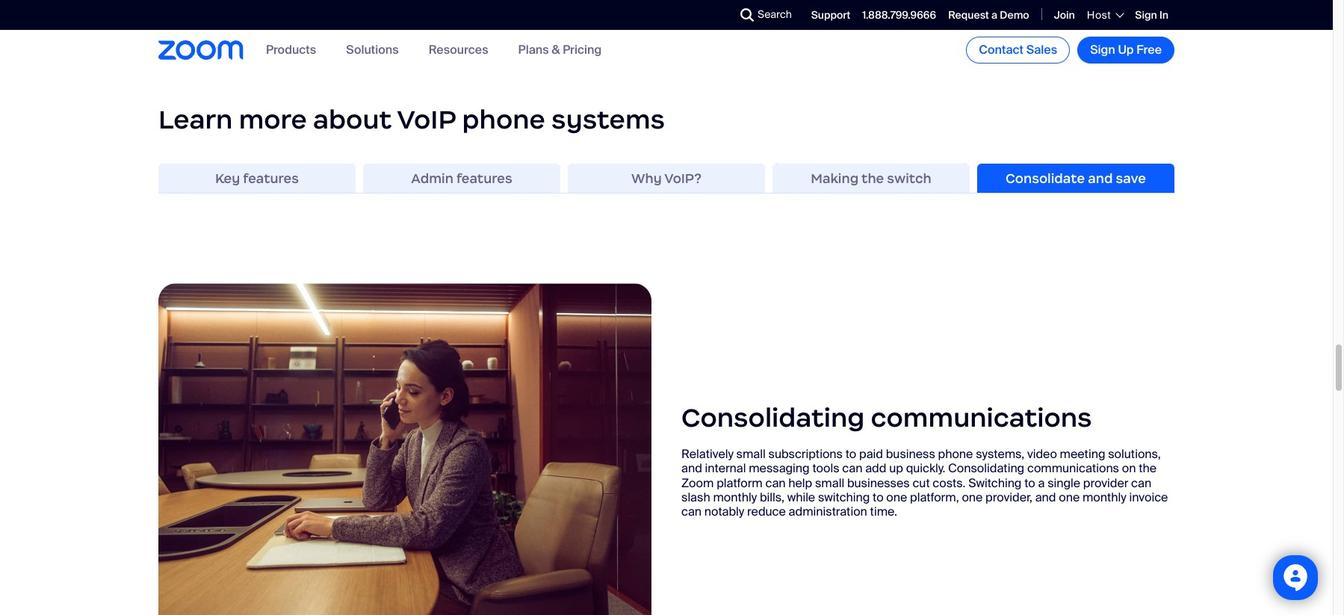 Task type: vqa. For each thing, say whether or not it's contained in the screenshot.
open
no



Task type: describe. For each thing, give the bounding box(es) containing it.
platform,
[[910, 489, 959, 505]]

making the switch button
[[773, 164, 970, 194]]

products button
[[266, 42, 316, 58]]

quickly.
[[906, 461, 946, 476]]

communications inside relatively small subscriptions to paid business phone systems, video meeting solutions, and internal messaging tools can add up quickly. consolidating communications on the zoom platform can help small businesses cut costs. switching to a single provider can slash monthly bills, while switching to one platform, one provider, and one monthly invoice can notably reduce administration time.
[[1028, 461, 1120, 476]]

support
[[812, 8, 851, 22]]

paid
[[859, 446, 883, 462]]

zoom
[[682, 475, 714, 491]]

features for admin features
[[457, 170, 512, 187]]

resources
[[429, 42, 489, 58]]

tools
[[813, 461, 840, 476]]

products
[[266, 42, 316, 58]]

the inside relatively small subscriptions to paid business phone systems, video meeting solutions, and internal messaging tools can add up quickly. consolidating communications on the zoom platform can help small businesses cut costs. switching to a single provider can slash monthly bills, while switching to one platform, one provider, and one monthly invoice can notably reduce administration time.
[[1139, 461, 1157, 476]]

host
[[1087, 8, 1112, 22]]

reduce
[[747, 504, 786, 519]]

join
[[1054, 8, 1075, 22]]

2 one from the left
[[962, 489, 983, 505]]

time.
[[870, 504, 898, 519]]

video
[[1028, 446, 1057, 462]]

sign for sign in
[[1136, 8, 1157, 22]]

consolidate and save button
[[978, 164, 1175, 194]]

notably
[[705, 504, 745, 519]]

slash
[[682, 489, 711, 505]]

save
[[1116, 170, 1146, 187]]

admin features
[[411, 170, 512, 187]]

admin features button
[[363, 164, 561, 194]]

sign in link
[[1136, 8, 1169, 22]]

search image
[[741, 8, 754, 22]]

zoom logo image
[[158, 41, 244, 60]]

sales
[[1027, 42, 1058, 58]]

switching
[[818, 489, 870, 505]]

sign up free
[[1091, 42, 1162, 58]]

0 vertical spatial communications
[[871, 401, 1092, 434]]

learn more about voip phone systems
[[158, 103, 665, 136]]

meeting
[[1060, 446, 1106, 462]]

admin
[[411, 170, 454, 187]]

sign in
[[1136, 8, 1169, 22]]

3 one from the left
[[1059, 489, 1080, 505]]

help
[[789, 475, 813, 491]]

why voip? button
[[568, 164, 765, 194]]

features for key features
[[243, 170, 299, 187]]

0 vertical spatial a
[[992, 8, 998, 22]]

1.888.799.9666
[[863, 8, 937, 22]]

0 horizontal spatial to
[[846, 446, 857, 462]]

switching
[[969, 475, 1022, 491]]

pricing
[[563, 42, 602, 58]]

consolidating inside relatively small subscriptions to paid business phone systems, video meeting solutions, and internal messaging tools can add up quickly. consolidating communications on the zoom platform can help small businesses cut costs. switching to a single provider can slash monthly bills, while switching to one platform, one provider, and one monthly invoice can notably reduce administration time.
[[948, 461, 1025, 476]]

systems
[[552, 103, 665, 136]]

plans
[[518, 42, 549, 58]]

bills,
[[760, 489, 785, 505]]

search
[[758, 7, 792, 21]]

0 horizontal spatial small
[[737, 446, 766, 462]]

&
[[552, 42, 560, 58]]

can left help
[[766, 475, 786, 491]]

can down zoom
[[682, 504, 702, 519]]

request
[[949, 8, 989, 22]]

1 monthly from the left
[[713, 489, 757, 505]]

invoice
[[1130, 489, 1168, 505]]

plans & pricing
[[518, 42, 602, 58]]

can down solutions,
[[1132, 475, 1152, 491]]

search image
[[741, 8, 754, 22]]

consolidate
[[1006, 170, 1085, 187]]

voip
[[397, 103, 456, 136]]

costs.
[[933, 475, 966, 491]]

contact
[[979, 42, 1024, 58]]

making the switch
[[811, 170, 932, 187]]

systems,
[[976, 446, 1025, 462]]

and inside button
[[1088, 170, 1113, 187]]

up
[[1118, 42, 1134, 58]]

resources button
[[429, 42, 489, 58]]

solutions,
[[1109, 446, 1161, 462]]

1.888.799.9666 link
[[863, 8, 937, 22]]

why
[[632, 170, 662, 187]]

while
[[787, 489, 816, 505]]



Task type: locate. For each thing, give the bounding box(es) containing it.
monthly down on
[[1083, 489, 1127, 505]]

a inside relatively small subscriptions to paid business phone systems, video meeting solutions, and internal messaging tools can add up quickly. consolidating communications on the zoom platform can help small businesses cut costs. switching to a single provider can slash monthly bills, while switching to one platform, one provider, and one monthly invoice can notably reduce administration time.
[[1038, 475, 1045, 491]]

a left the demo
[[992, 8, 998, 22]]

key features
[[215, 170, 299, 187]]

1 features from the left
[[243, 170, 299, 187]]

request a demo link
[[949, 8, 1030, 22]]

features inside button
[[457, 170, 512, 187]]

1 horizontal spatial a
[[1038, 475, 1045, 491]]

1 vertical spatial and
[[682, 461, 702, 476]]

features right key
[[243, 170, 299, 187]]

solutions
[[346, 42, 399, 58]]

can left add
[[843, 461, 863, 476]]

relatively small subscriptions to paid business phone systems, video meeting solutions, and internal messaging tools can add up quickly. consolidating communications on the zoom platform can help small businesses cut costs. switching to a single provider can slash monthly bills, while switching to one platform, one provider, and one monthly invoice can notably reduce administration time.
[[682, 446, 1168, 519]]

0 vertical spatial and
[[1088, 170, 1113, 187]]

1 horizontal spatial one
[[962, 489, 983, 505]]

the right on
[[1139, 461, 1157, 476]]

about
[[313, 103, 392, 136]]

single
[[1048, 475, 1081, 491]]

0 vertical spatial small
[[737, 446, 766, 462]]

features right admin
[[457, 170, 512, 187]]

switch
[[887, 170, 932, 187]]

0 horizontal spatial a
[[992, 8, 998, 22]]

consolidating up provider,
[[948, 461, 1025, 476]]

1 vertical spatial consolidating
[[948, 461, 1025, 476]]

consolidating communications image
[[158, 283, 652, 615]]

1 vertical spatial small
[[815, 475, 845, 491]]

phone up admin features
[[462, 103, 546, 136]]

communications left on
[[1028, 461, 1120, 476]]

support link
[[812, 8, 851, 22]]

small up platform at the right bottom
[[737, 446, 766, 462]]

0 vertical spatial consolidating
[[682, 401, 865, 434]]

1 horizontal spatial and
[[1036, 489, 1056, 505]]

0 horizontal spatial consolidating
[[682, 401, 865, 434]]

and right provider,
[[1036, 489, 1056, 505]]

features
[[243, 170, 299, 187], [457, 170, 512, 187]]

request a demo
[[949, 8, 1030, 22]]

up
[[890, 461, 904, 476]]

0 horizontal spatial the
[[862, 170, 884, 187]]

join link
[[1054, 8, 1075, 22]]

provider
[[1084, 475, 1129, 491]]

sign left in
[[1136, 8, 1157, 22]]

one left provider,
[[962, 489, 983, 505]]

1 horizontal spatial the
[[1139, 461, 1157, 476]]

plans & pricing link
[[518, 42, 602, 58]]

platform
[[717, 475, 763, 491]]

0 horizontal spatial monthly
[[713, 489, 757, 505]]

internal
[[705, 461, 746, 476]]

phone
[[462, 103, 546, 136], [938, 446, 973, 462]]

1 horizontal spatial phone
[[938, 446, 973, 462]]

1 vertical spatial communications
[[1028, 461, 1120, 476]]

sign for sign up free
[[1091, 42, 1116, 58]]

key features button
[[158, 164, 356, 194]]

1 horizontal spatial to
[[873, 489, 884, 505]]

cut
[[913, 475, 930, 491]]

monthly
[[713, 489, 757, 505], [1083, 489, 1127, 505]]

0 vertical spatial phone
[[462, 103, 546, 136]]

2 monthly from the left
[[1083, 489, 1127, 505]]

2 horizontal spatial to
[[1025, 475, 1036, 491]]

consolidate and save
[[1006, 170, 1146, 187]]

messaging
[[749, 461, 810, 476]]

small up administration
[[815, 475, 845, 491]]

one left provider
[[1059, 489, 1080, 505]]

relatively
[[682, 446, 734, 462]]

add
[[866, 461, 887, 476]]

the inside button
[[862, 170, 884, 187]]

features inside button
[[243, 170, 299, 187]]

0 vertical spatial the
[[862, 170, 884, 187]]

sign inside "link"
[[1091, 42, 1116, 58]]

the left switch
[[862, 170, 884, 187]]

businesses
[[847, 475, 910, 491]]

sign
[[1136, 8, 1157, 22], [1091, 42, 1116, 58]]

0 horizontal spatial and
[[682, 461, 702, 476]]

to down video
[[1025, 475, 1036, 491]]

1 vertical spatial sign
[[1091, 42, 1116, 58]]

consolidating up subscriptions at the bottom of page
[[682, 401, 865, 434]]

None search field
[[686, 3, 744, 27]]

provider,
[[986, 489, 1033, 505]]

1 vertical spatial phone
[[938, 446, 973, 462]]

to down add
[[873, 489, 884, 505]]

contact sales link
[[967, 37, 1070, 64]]

1 horizontal spatial consolidating
[[948, 461, 1025, 476]]

2 horizontal spatial and
[[1088, 170, 1113, 187]]

phone inside relatively small subscriptions to paid business phone systems, video meeting solutions, and internal messaging tools can add up quickly. consolidating communications on the zoom platform can help small businesses cut costs. switching to a single provider can slash monthly bills, while switching to one platform, one provider, and one monthly invoice can notably reduce administration time.
[[938, 446, 973, 462]]

communications up "systems,"
[[871, 401, 1092, 434]]

in
[[1160, 8, 1169, 22]]

1 horizontal spatial small
[[815, 475, 845, 491]]

and
[[1088, 170, 1113, 187], [682, 461, 702, 476], [1036, 489, 1056, 505]]

monthly down internal on the bottom of the page
[[713, 489, 757, 505]]

1 one from the left
[[887, 489, 908, 505]]

and up slash
[[682, 461, 702, 476]]

consolidating communications
[[682, 401, 1092, 434]]

solutions button
[[346, 42, 399, 58]]

one left cut
[[887, 489, 908, 505]]

to left paid at the right bottom of the page
[[846, 446, 857, 462]]

voip?
[[665, 170, 702, 187]]

small
[[737, 446, 766, 462], [815, 475, 845, 491]]

1 horizontal spatial features
[[457, 170, 512, 187]]

why voip?
[[632, 170, 702, 187]]

learn
[[158, 103, 233, 136]]

on
[[1122, 461, 1136, 476]]

2 features from the left
[[457, 170, 512, 187]]

0 vertical spatial sign
[[1136, 8, 1157, 22]]

the
[[862, 170, 884, 187], [1139, 461, 1157, 476]]

a left single
[[1038, 475, 1045, 491]]

sign up free link
[[1078, 37, 1175, 64]]

1 vertical spatial the
[[1139, 461, 1157, 476]]

0 horizontal spatial features
[[243, 170, 299, 187]]

sign left up
[[1091, 42, 1116, 58]]

phone up costs.
[[938, 446, 973, 462]]

2 horizontal spatial one
[[1059, 489, 1080, 505]]

can
[[843, 461, 863, 476], [766, 475, 786, 491], [1132, 475, 1152, 491], [682, 504, 702, 519]]

free
[[1137, 42, 1162, 58]]

business
[[886, 446, 936, 462]]

making
[[811, 170, 859, 187]]

administration
[[789, 504, 868, 519]]

tabs tab list
[[158, 164, 1175, 194]]

subscriptions
[[769, 446, 843, 462]]

1 horizontal spatial sign
[[1136, 8, 1157, 22]]

0 horizontal spatial sign
[[1091, 42, 1116, 58]]

a
[[992, 8, 998, 22], [1038, 475, 1045, 491]]

2 vertical spatial and
[[1036, 489, 1056, 505]]

demo
[[1000, 8, 1030, 22]]

key
[[215, 170, 240, 187]]

consolidating
[[682, 401, 865, 434], [948, 461, 1025, 476]]

1 horizontal spatial monthly
[[1083, 489, 1127, 505]]

contact sales
[[979, 42, 1058, 58]]

and left save
[[1088, 170, 1113, 187]]

host button
[[1087, 8, 1124, 22]]

more
[[239, 103, 307, 136]]

0 horizontal spatial one
[[887, 489, 908, 505]]

0 horizontal spatial phone
[[462, 103, 546, 136]]

one
[[887, 489, 908, 505], [962, 489, 983, 505], [1059, 489, 1080, 505]]

1 vertical spatial a
[[1038, 475, 1045, 491]]



